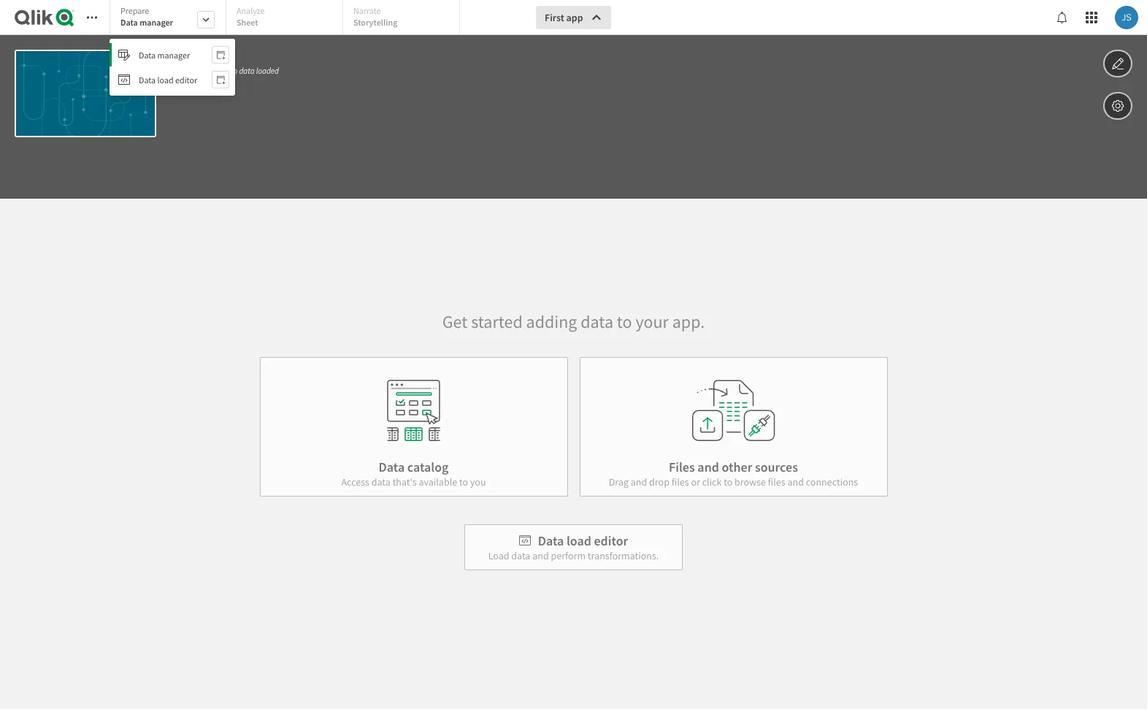 Task type: vqa. For each thing, say whether or not it's contained in the screenshot.
Send
no



Task type: locate. For each thing, give the bounding box(es) containing it.
data
[[121, 17, 138, 28], [139, 49, 156, 60], [171, 66, 187, 76], [139, 74, 156, 85], [379, 458, 405, 475], [538, 532, 564, 549]]

1 vertical spatial app
[[193, 50, 209, 63]]

toolbar
[[0, 0, 1148, 199]]

editor
[[175, 74, 197, 85], [594, 532, 629, 549]]

0 vertical spatial data load editor
[[139, 74, 197, 85]]

app for first app
[[567, 11, 583, 24]]

manager
[[140, 17, 173, 28], [157, 49, 190, 60]]

first app
[[545, 11, 583, 24]]

to left your
[[617, 310, 632, 333]]

2 files from the left
[[768, 475, 786, 488]]

files
[[672, 475, 689, 488], [768, 475, 786, 488]]

data right "application" icon
[[139, 74, 156, 85]]

data load editor down data manager
[[139, 74, 197, 85]]

data left the last
[[171, 66, 187, 76]]

your
[[636, 310, 669, 333]]

0 horizontal spatial load
[[157, 74, 174, 85]]

1 vertical spatial load
[[567, 532, 592, 549]]

and
[[698, 458, 720, 475], [631, 475, 648, 488], [788, 475, 804, 488], [533, 549, 549, 562]]

prepare
[[121, 5, 149, 16]]

data left that's on the bottom left of the page
[[372, 475, 391, 488]]

catalog
[[408, 458, 449, 475]]

0 vertical spatial load
[[157, 74, 174, 85]]

data right no
[[239, 66, 255, 76]]

2 horizontal spatial to
[[724, 475, 733, 488]]

to
[[617, 310, 632, 333], [460, 475, 468, 488], [724, 475, 733, 488]]

editor down the data manager button
[[175, 74, 197, 85]]

app
[[567, 11, 583, 24], [193, 50, 209, 63], [192, 82, 208, 95]]

1 horizontal spatial load
[[567, 532, 592, 549]]

2 vertical spatial first
[[171, 82, 190, 95]]

load
[[157, 74, 174, 85], [567, 532, 592, 549]]

0 vertical spatial manager
[[140, 17, 173, 28]]

data manager button
[[110, 43, 235, 66]]

data down "prepare"
[[121, 17, 138, 28]]

0 horizontal spatial to
[[460, 475, 468, 488]]

1 vertical spatial manager
[[157, 49, 190, 60]]

to inside data catalog access data that's available to you
[[460, 475, 468, 488]]

editor right perform
[[594, 532, 629, 549]]

0 vertical spatial app
[[567, 11, 583, 24]]

sources
[[755, 458, 799, 475]]

1 horizontal spatial data load editor
[[538, 532, 629, 549]]

click
[[703, 475, 722, 488]]

loaded
[[256, 66, 279, 76]]

application image
[[118, 74, 130, 85]]

data right the load
[[538, 532, 564, 549]]

app options image
[[1112, 97, 1125, 115]]

to left you
[[460, 475, 468, 488]]

transformations.
[[588, 549, 659, 562]]

manager down "prepare"
[[140, 17, 173, 28]]

prepare data manager
[[121, 5, 173, 28]]

get started adding data to your app.
[[443, 310, 705, 333]]

app for first app data last loaded: no data loaded first app
[[193, 50, 209, 63]]

and left perform
[[533, 549, 549, 562]]

0 horizontal spatial data load editor
[[139, 74, 197, 85]]

1 horizontal spatial editor
[[594, 532, 629, 549]]

data left the catalog
[[379, 458, 405, 475]]

0 horizontal spatial editor
[[175, 74, 197, 85]]

data inside data catalog access data that's available to you
[[379, 458, 405, 475]]

data load editor
[[139, 74, 197, 85], [538, 532, 629, 549]]

manager up data load editor button
[[157, 49, 190, 60]]

first inside button
[[545, 11, 565, 24]]

files left the or
[[672, 475, 689, 488]]

data inside first app data last loaded: no data loaded first app
[[171, 66, 187, 76]]

1 vertical spatial first
[[171, 50, 191, 63]]

0 horizontal spatial files
[[672, 475, 689, 488]]

first app data last loaded: no data loaded first app
[[171, 50, 279, 95]]

data manager
              - open in new tab image
[[216, 49, 225, 61]]

first
[[545, 11, 565, 24], [171, 50, 191, 63], [171, 82, 190, 95]]

to right click on the bottom right of page
[[724, 475, 733, 488]]

files right browse
[[768, 475, 786, 488]]

2 vertical spatial app
[[192, 82, 208, 95]]

data manager
[[139, 49, 190, 60]]

data load editor button
[[110, 68, 235, 91]]

connections
[[806, 475, 859, 488]]

drop
[[650, 475, 670, 488]]

data
[[239, 66, 255, 76], [581, 310, 614, 333], [372, 475, 391, 488], [512, 549, 531, 562]]

data manager image
[[118, 49, 130, 61]]

1 vertical spatial data load editor
[[538, 532, 629, 549]]

1 vertical spatial editor
[[594, 532, 629, 549]]

app inside button
[[567, 11, 583, 24]]

data load editor down drag
[[538, 532, 629, 549]]

1 horizontal spatial files
[[768, 475, 786, 488]]

0 vertical spatial first
[[545, 11, 565, 24]]

0 vertical spatial editor
[[175, 74, 197, 85]]

browse
[[735, 475, 766, 488]]

access
[[342, 475, 370, 488]]



Task type: describe. For each thing, give the bounding box(es) containing it.
1 horizontal spatial to
[[617, 310, 632, 333]]

data load editor
              - open in new tab image
[[216, 74, 225, 85]]

that's
[[393, 475, 417, 488]]

data catalog access data that's available to you
[[342, 458, 486, 488]]

get started adding data to your app. application
[[0, 0, 1148, 709]]

1 files from the left
[[672, 475, 689, 488]]

last
[[188, 66, 201, 76]]

no
[[229, 66, 238, 76]]

load data and perform transformations.
[[489, 549, 659, 562]]

files
[[669, 458, 695, 475]]

data right data manager icon
[[139, 49, 156, 60]]

adding
[[526, 310, 578, 333]]

data inside prepare data manager
[[121, 17, 138, 28]]

available
[[419, 475, 457, 488]]

and left connections
[[788, 475, 804, 488]]

started
[[471, 310, 523, 333]]

edit image
[[1112, 55, 1125, 72]]

app.
[[673, 310, 705, 333]]

data right adding
[[581, 310, 614, 333]]

manager inside button
[[157, 49, 190, 60]]

get
[[443, 310, 468, 333]]

loaded:
[[202, 66, 227, 76]]

data load editor inside button
[[139, 74, 197, 85]]

and right drag
[[631, 475, 648, 488]]

first for first app
[[545, 11, 565, 24]]

load
[[489, 549, 510, 562]]

other
[[722, 458, 753, 475]]

first app button
[[536, 6, 611, 29]]

perform
[[551, 549, 586, 562]]

and right files
[[698, 458, 720, 475]]

to inside files and other sources drag and drop files or click to browse files and connections
[[724, 475, 733, 488]]

data inside data catalog access data that's available to you
[[372, 475, 391, 488]]

data right the load
[[512, 549, 531, 562]]

toolbar containing first app
[[0, 0, 1148, 199]]

manager inside prepare data manager
[[140, 17, 173, 28]]

or
[[691, 475, 701, 488]]

load inside button
[[157, 74, 174, 85]]

you
[[470, 475, 486, 488]]

first for first app data last loaded: no data loaded first app
[[171, 50, 191, 63]]

data inside first app data last loaded: no data loaded first app
[[239, 66, 255, 76]]

drag
[[609, 475, 629, 488]]

editor inside button
[[175, 74, 197, 85]]

files and other sources drag and drop files or click to browse files and connections
[[609, 458, 859, 488]]



